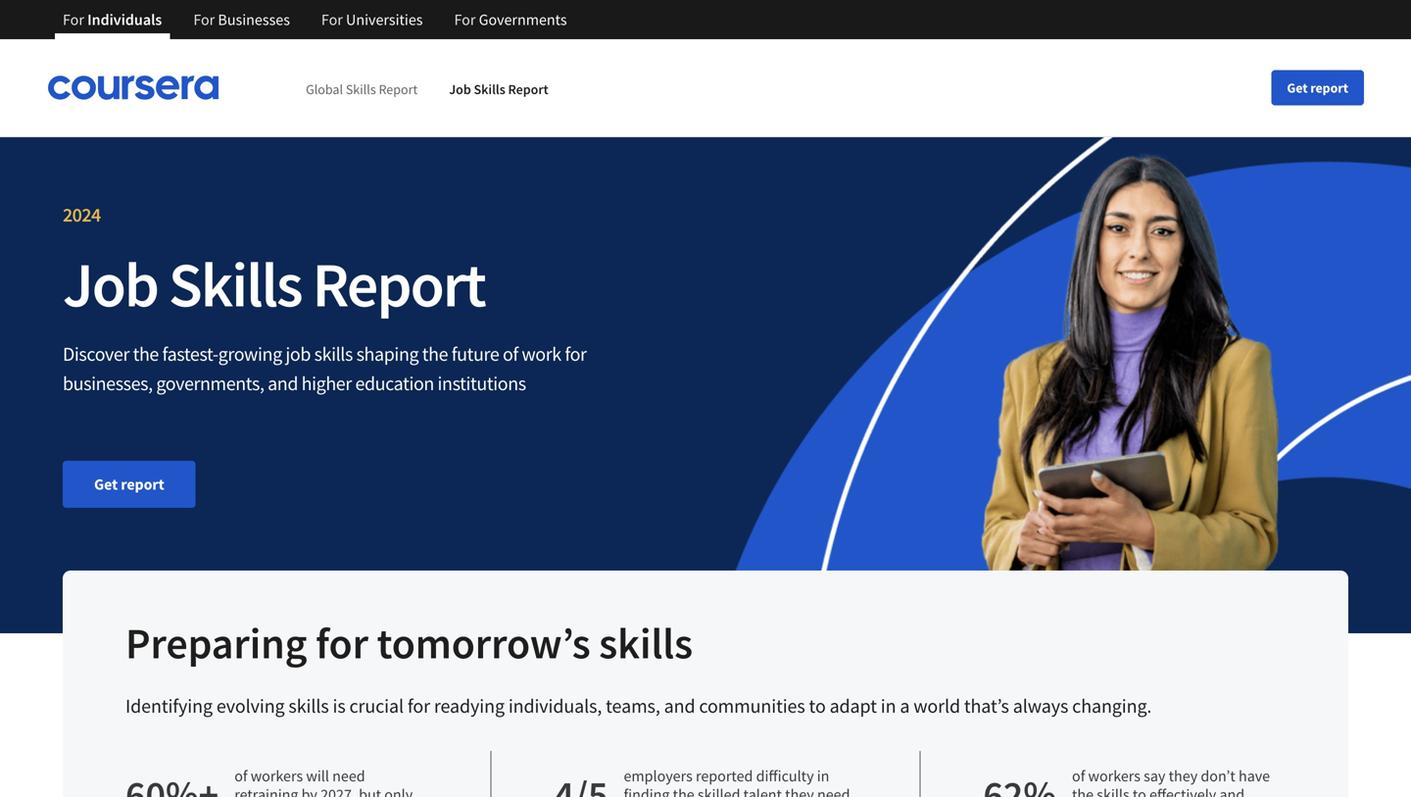 Task type: locate. For each thing, give the bounding box(es) containing it.
for governments
[[454, 10, 567, 29]]

the left say
[[1073, 785, 1094, 797]]

for left universities
[[322, 10, 343, 29]]

effectively
[[1150, 785, 1217, 797]]

the inside employers reported difficulty in finding the skilled talent they nee
[[673, 785, 695, 797]]

they right talent in the bottom right of the page
[[786, 785, 815, 797]]

of
[[503, 342, 519, 366], [235, 766, 248, 786], [1073, 766, 1086, 786]]

workers inside of workers will need retraining by 2027, but onl
[[251, 766, 303, 786]]

1 vertical spatial get
[[94, 475, 118, 494]]

skills
[[314, 342, 353, 366], [599, 616, 693, 670], [289, 694, 329, 718], [1097, 785, 1130, 797]]

get report for get report link
[[94, 475, 164, 494]]

of left the work
[[503, 342, 519, 366]]

institutions
[[438, 371, 526, 396]]

job down for governments
[[449, 81, 471, 98]]

employers
[[624, 766, 693, 786]]

skilled
[[698, 785, 741, 797]]

preparing
[[126, 616, 307, 670]]

education
[[355, 371, 434, 396]]

1 horizontal spatial get
[[1288, 79, 1308, 97]]

workers inside of workers say they don't have the skills to effectively an
[[1089, 766, 1141, 786]]

workers for say
[[1089, 766, 1141, 786]]

0 horizontal spatial of
[[235, 766, 248, 786]]

skills up higher
[[314, 342, 353, 366]]

will
[[306, 766, 329, 786]]

1 horizontal spatial and
[[664, 694, 696, 718]]

skills down for governments
[[474, 81, 506, 98]]

skills up growing
[[169, 245, 302, 324]]

for inside discover the fastest-growing job skills shaping the future of work for businesses, governments, and higher education institutions
[[565, 342, 587, 366]]

0 vertical spatial job
[[449, 81, 471, 98]]

a
[[900, 694, 910, 718]]

for universities
[[322, 10, 423, 29]]

workers
[[251, 766, 303, 786], [1089, 766, 1141, 786]]

for left businesses
[[193, 10, 215, 29]]

they right say
[[1169, 766, 1198, 786]]

0 vertical spatial for
[[565, 342, 587, 366]]

2 horizontal spatial of
[[1073, 766, 1086, 786]]

for
[[565, 342, 587, 366], [316, 616, 369, 670], [408, 694, 430, 718]]

and right the teams,
[[664, 694, 696, 718]]

future
[[452, 342, 499, 366]]

job skills report down for governments
[[449, 81, 549, 98]]

discover the fastest-growing job skills shaping the future of work for businesses, governments, and higher education institutions
[[63, 342, 587, 396]]

1 horizontal spatial job
[[449, 81, 471, 98]]

workers left say
[[1089, 766, 1141, 786]]

1 horizontal spatial of
[[503, 342, 519, 366]]

employers reported difficulty in finding the skilled talent they nee
[[624, 766, 851, 797]]

teams,
[[606, 694, 661, 718]]

0 horizontal spatial to
[[809, 694, 826, 718]]

the left skilled
[[673, 785, 695, 797]]

tomorrow's
[[377, 616, 591, 670]]

1 workers from the left
[[251, 766, 303, 786]]

report inside button
[[1311, 79, 1349, 97]]

get report inside get report link
[[94, 475, 164, 494]]

report for job skills report link
[[508, 81, 549, 98]]

2 horizontal spatial for
[[565, 342, 587, 366]]

1 horizontal spatial skills
[[346, 81, 376, 98]]

changing.
[[1073, 694, 1152, 718]]

of workers say they don't have the skills to effectively an
[[1073, 766, 1271, 797]]

report
[[379, 81, 418, 98], [508, 81, 549, 98], [312, 245, 485, 324]]

in inside employers reported difficulty in finding the skilled talent they nee
[[817, 766, 830, 786]]

skills left say
[[1097, 785, 1130, 797]]

for right crucial
[[408, 694, 430, 718]]

that's
[[965, 694, 1010, 718]]

of left the by
[[235, 766, 248, 786]]

0 horizontal spatial get
[[94, 475, 118, 494]]

1 horizontal spatial for
[[408, 694, 430, 718]]

0 horizontal spatial for
[[316, 616, 369, 670]]

1 horizontal spatial to
[[1133, 785, 1147, 797]]

1 vertical spatial job
[[63, 245, 158, 324]]

for left individuals
[[63, 10, 84, 29]]

for left governments
[[454, 10, 476, 29]]

job skills report up growing
[[63, 245, 485, 324]]

for businesses
[[193, 10, 290, 29]]

2 horizontal spatial skills
[[474, 81, 506, 98]]

1 horizontal spatial workers
[[1089, 766, 1141, 786]]

for individuals
[[63, 10, 162, 29]]

always
[[1014, 694, 1069, 718]]

0 vertical spatial to
[[809, 694, 826, 718]]

1 horizontal spatial they
[[1169, 766, 1198, 786]]

to
[[809, 694, 826, 718], [1133, 785, 1147, 797]]

skills right global
[[346, 81, 376, 98]]

0 horizontal spatial in
[[817, 766, 830, 786]]

and inside discover the fastest-growing job skills shaping the future of work for businesses, governments, and higher education institutions
[[268, 371, 298, 396]]

say
[[1144, 766, 1166, 786]]

1 vertical spatial for
[[316, 616, 369, 670]]

0 vertical spatial in
[[881, 694, 897, 718]]

report down universities
[[379, 81, 418, 98]]

0 horizontal spatial job
[[63, 245, 158, 324]]

by
[[302, 785, 318, 797]]

job skills report
[[449, 81, 549, 98], [63, 245, 485, 324]]

0 horizontal spatial and
[[268, 371, 298, 396]]

to left adapt
[[809, 694, 826, 718]]

of inside of workers will need retraining by 2027, but onl
[[235, 766, 248, 786]]

readying
[[434, 694, 505, 718]]

0 vertical spatial report
[[1311, 79, 1349, 97]]

0 horizontal spatial they
[[786, 785, 815, 797]]

2 vertical spatial for
[[408, 694, 430, 718]]

crucial
[[350, 694, 404, 718]]

get report inside get report button
[[1288, 79, 1349, 97]]

for up is
[[316, 616, 369, 670]]

governments,
[[156, 371, 264, 396]]

for for governments
[[454, 10, 476, 29]]

to inside of workers say they don't have the skills to effectively an
[[1133, 785, 1147, 797]]

1 for from the left
[[63, 10, 84, 29]]

2 workers from the left
[[1089, 766, 1141, 786]]

of left say
[[1073, 766, 1086, 786]]

the inside of workers say they don't have the skills to effectively an
[[1073, 785, 1094, 797]]

workers left will at the left
[[251, 766, 303, 786]]

get report
[[1288, 79, 1349, 97], [94, 475, 164, 494]]

report for global skills report "link"
[[379, 81, 418, 98]]

job skills report link
[[449, 81, 549, 98]]

0 horizontal spatial get report
[[94, 475, 164, 494]]

talent
[[744, 785, 782, 797]]

skills for global skills report "link"
[[346, 81, 376, 98]]

reported
[[696, 766, 753, 786]]

1 vertical spatial to
[[1133, 785, 1147, 797]]

for right the work
[[565, 342, 587, 366]]

in left a at right
[[881, 694, 897, 718]]

banner navigation
[[47, 0, 583, 39]]

get for get report link
[[94, 475, 118, 494]]

2 for from the left
[[193, 10, 215, 29]]

1 vertical spatial report
[[121, 475, 164, 494]]

for
[[63, 10, 84, 29], [193, 10, 215, 29], [322, 10, 343, 29], [454, 10, 476, 29]]

report
[[1311, 79, 1349, 97], [121, 475, 164, 494]]

of for of workers say they don't have the skills to effectively an
[[1073, 766, 1086, 786]]

get inside button
[[1288, 79, 1308, 97]]

1 horizontal spatial in
[[881, 694, 897, 718]]

to left effectively
[[1133, 785, 1147, 797]]

world
[[914, 694, 961, 718]]

of inside of workers say they don't have the skills to effectively an
[[1073, 766, 1086, 786]]

4 for from the left
[[454, 10, 476, 29]]

job
[[449, 81, 471, 98], [63, 245, 158, 324]]

evolving
[[217, 694, 285, 718]]

skills
[[346, 81, 376, 98], [474, 81, 506, 98], [169, 245, 302, 324]]

and down job
[[268, 371, 298, 396]]

they
[[1169, 766, 1198, 786], [786, 785, 815, 797]]

3 for from the left
[[322, 10, 343, 29]]

1 vertical spatial get report
[[94, 475, 164, 494]]

job up discover
[[63, 245, 158, 324]]

1 horizontal spatial report
[[1311, 79, 1349, 97]]

0 vertical spatial and
[[268, 371, 298, 396]]

need
[[333, 766, 365, 786]]

businesses
[[218, 10, 290, 29]]

have
[[1239, 766, 1271, 786]]

0 vertical spatial get
[[1288, 79, 1308, 97]]

businesses,
[[63, 371, 153, 396]]

growing
[[218, 342, 282, 366]]

in
[[881, 694, 897, 718], [817, 766, 830, 786]]

0 horizontal spatial workers
[[251, 766, 303, 786]]

0 vertical spatial get report
[[1288, 79, 1349, 97]]

1 vertical spatial in
[[817, 766, 830, 786]]

for for individuals
[[63, 10, 84, 29]]

1 horizontal spatial get report
[[1288, 79, 1349, 97]]

report down governments
[[508, 81, 549, 98]]

report for get report link
[[121, 475, 164, 494]]

get
[[1288, 79, 1308, 97], [94, 475, 118, 494]]

0 horizontal spatial report
[[121, 475, 164, 494]]

and
[[268, 371, 298, 396], [664, 694, 696, 718]]

global skills report
[[306, 81, 418, 98]]

in right difficulty
[[817, 766, 830, 786]]

the
[[133, 342, 159, 366], [422, 342, 448, 366], [673, 785, 695, 797], [1073, 785, 1094, 797]]



Task type: vqa. For each thing, say whether or not it's contained in the screenshot.
Why Coursera link on the left of the page
no



Task type: describe. For each thing, give the bounding box(es) containing it.
of inside discover the fastest-growing job skills shaping the future of work for businesses, governments, and higher education institutions
[[503, 342, 519, 366]]

for for universities
[[322, 10, 343, 29]]

skills inside of workers say they don't have the skills to effectively an
[[1097, 785, 1130, 797]]

global skills report link
[[306, 81, 418, 98]]

job
[[286, 342, 311, 366]]

discover
[[63, 342, 129, 366]]

they inside employers reported difficulty in finding the skilled talent they nee
[[786, 785, 815, 797]]

get for get report button
[[1288, 79, 1308, 97]]

get report link
[[63, 461, 196, 508]]

skills for job skills report link
[[474, 81, 506, 98]]

shaping
[[356, 342, 419, 366]]

get report button
[[1272, 70, 1365, 105]]

of for of workers will need retraining by 2027, but onl
[[235, 766, 248, 786]]

coursera logo image
[[47, 75, 220, 100]]

fastest-
[[162, 342, 218, 366]]

the left future
[[422, 342, 448, 366]]

adapt
[[830, 694, 877, 718]]

skills inside discover the fastest-growing job skills shaping the future of work for businesses, governments, and higher education institutions
[[314, 342, 353, 366]]

communities
[[699, 694, 806, 718]]

workers for will
[[251, 766, 303, 786]]

of workers will need retraining by 2027, but onl
[[235, 766, 413, 797]]

global
[[306, 81, 343, 98]]

get report for get report button
[[1288, 79, 1349, 97]]

skills up identifying evolving skills is crucial for readying individuals, teams, and communities to adapt in a world that's always changing.
[[599, 616, 693, 670]]

universities
[[346, 10, 423, 29]]

the left the fastest-
[[133, 342, 159, 366]]

work
[[522, 342, 562, 366]]

2024
[[63, 202, 101, 227]]

higher
[[302, 371, 352, 396]]

finding
[[624, 785, 670, 797]]

individuals
[[87, 10, 162, 29]]

preparing for tomorrow's skills
[[126, 616, 693, 670]]

1 vertical spatial job skills report
[[63, 245, 485, 324]]

1 vertical spatial and
[[664, 694, 696, 718]]

skills left is
[[289, 694, 329, 718]]

they inside of workers say they don't have the skills to effectively an
[[1169, 766, 1198, 786]]

0 horizontal spatial skills
[[169, 245, 302, 324]]

for for businesses
[[193, 10, 215, 29]]

report for get report button
[[1311, 79, 1349, 97]]

2027,
[[321, 785, 356, 797]]

individuals,
[[509, 694, 602, 718]]

is
[[333, 694, 346, 718]]

report up shaping
[[312, 245, 485, 324]]

don't
[[1202, 766, 1236, 786]]

difficulty
[[757, 766, 814, 786]]

but
[[359, 785, 381, 797]]

identifying
[[126, 694, 213, 718]]

governments
[[479, 10, 567, 29]]

0 vertical spatial job skills report
[[449, 81, 549, 98]]

retraining
[[235, 785, 299, 797]]

identifying evolving skills is crucial for readying individuals, teams, and communities to adapt in a world that's always changing.
[[126, 694, 1152, 718]]



